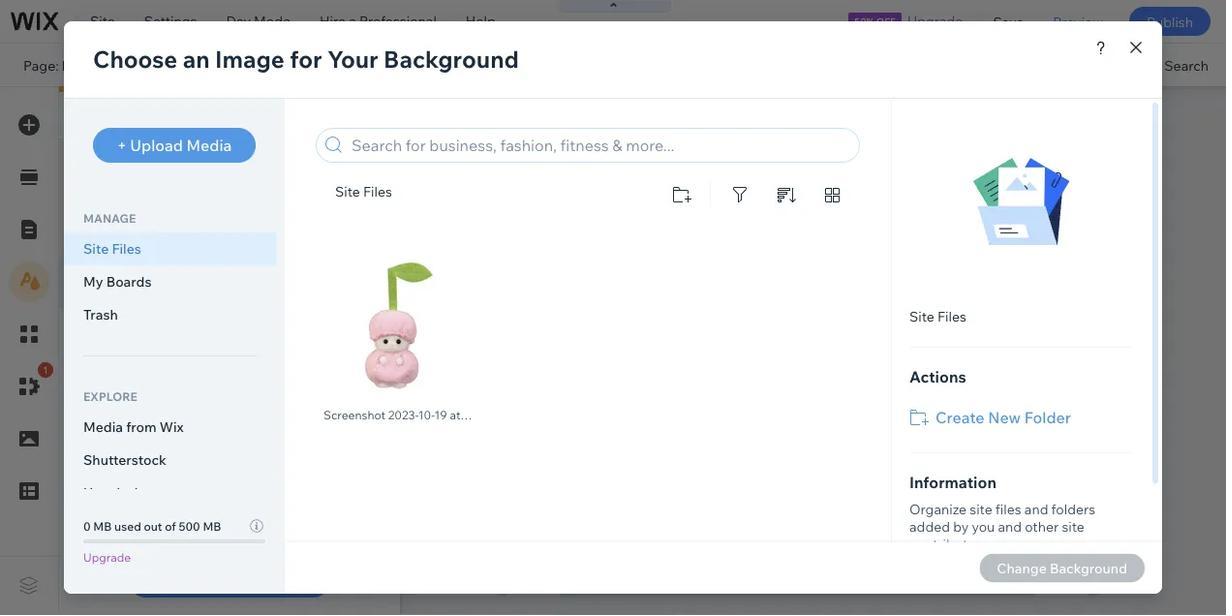 Task type: locate. For each thing, give the bounding box(es) containing it.
page
[[103, 106, 140, 125]]

page background
[[103, 106, 234, 125]]

color
[[133, 273, 168, 290]]

professional
[[359, 13, 437, 30]]

50% off
[[855, 15, 896, 27]]

to
[[198, 571, 213, 590]]

background
[[143, 106, 234, 125]]

other
[[217, 571, 259, 590]]

settings
[[144, 13, 197, 30]]

preview button
[[1039, 0, 1118, 43]]

tools
[[1072, 56, 1106, 73]]

https://www.wix.com/mysite connect your domain
[[333, 56, 657, 73]]

publish button
[[1130, 7, 1211, 36]]

upgrade
[[908, 13, 963, 30]]

hire
[[320, 13, 346, 30]]

dev
[[226, 13, 251, 30]]

save button
[[979, 0, 1039, 43]]

save
[[993, 13, 1024, 30]]

site
[[90, 13, 115, 30]]

search
[[1165, 56, 1209, 73]]



Task type: describe. For each thing, give the bounding box(es) containing it.
apply to other pages
[[152, 571, 307, 590]]

off
[[877, 15, 896, 27]]

dev mode
[[226, 13, 291, 30]]

your
[[576, 56, 604, 73]]

tools button
[[1032, 44, 1123, 86]]

home
[[62, 56, 100, 73]]

apply
[[152, 571, 195, 590]]

apply to other pages button
[[129, 563, 330, 598]]

preview
[[1053, 13, 1103, 30]]

https://www.wix.com/mysite
[[333, 56, 510, 73]]

50%
[[855, 15, 875, 27]]

help
[[466, 13, 496, 30]]

publish
[[1147, 13, 1194, 30]]

hire a professional
[[320, 13, 437, 30]]

mode
[[254, 13, 291, 30]]

connect
[[519, 56, 573, 73]]

search button
[[1124, 44, 1227, 86]]

domain
[[608, 56, 657, 73]]

pages
[[263, 571, 307, 590]]

image
[[220, 273, 260, 290]]

a
[[349, 13, 356, 30]]



Task type: vqa. For each thing, say whether or not it's contained in the screenshot.
Hire A Professional
yes



